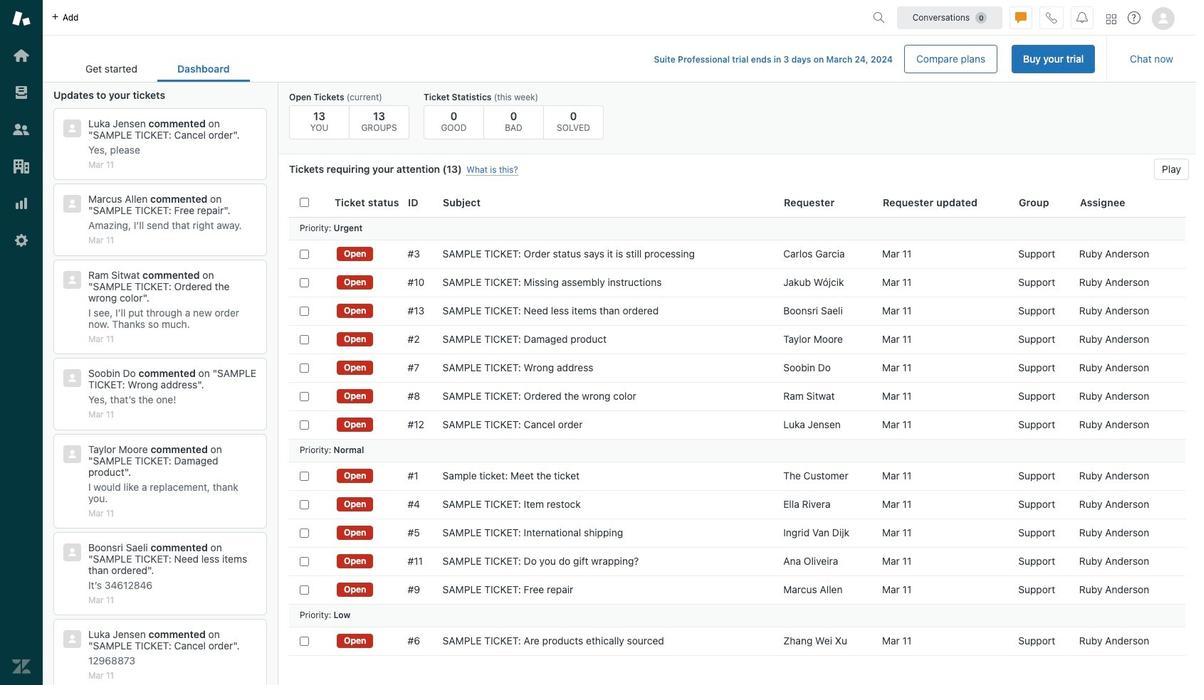Task type: locate. For each thing, give the bounding box(es) containing it.
organizations image
[[12, 157, 31, 176]]

reporting image
[[12, 194, 31, 213]]

tab
[[66, 56, 157, 82]]

customers image
[[12, 120, 31, 139]]

zendesk products image
[[1106, 14, 1116, 24]]

None checkbox
[[300, 250, 309, 259], [300, 278, 309, 287], [300, 307, 309, 316], [300, 335, 309, 344], [300, 363, 309, 373], [300, 392, 309, 401], [300, 420, 309, 430], [300, 472, 309, 481], [300, 529, 309, 538], [300, 637, 309, 646], [300, 250, 309, 259], [300, 278, 309, 287], [300, 307, 309, 316], [300, 335, 309, 344], [300, 363, 309, 373], [300, 392, 309, 401], [300, 420, 309, 430], [300, 472, 309, 481], [300, 529, 309, 538], [300, 637, 309, 646]]

March 24, 2024 text field
[[826, 54, 893, 65]]

admin image
[[12, 231, 31, 250]]

get help image
[[1128, 11, 1141, 24]]

grid
[[278, 189, 1196, 686]]

Select All Tickets checkbox
[[300, 198, 309, 207]]

main element
[[0, 0, 43, 686]]

None checkbox
[[300, 500, 309, 509], [300, 557, 309, 566], [300, 586, 309, 595], [300, 500, 309, 509], [300, 557, 309, 566], [300, 586, 309, 595]]

views image
[[12, 83, 31, 102]]

tab list
[[66, 56, 250, 82]]

zendesk image
[[12, 658, 31, 676]]

notifications image
[[1077, 12, 1088, 23]]



Task type: describe. For each thing, give the bounding box(es) containing it.
get started image
[[12, 46, 31, 65]]

zendesk support image
[[12, 9, 31, 28]]

button displays agent's chat status as away. image
[[1015, 12, 1027, 23]]



Task type: vqa. For each thing, say whether or not it's contained in the screenshot.
get started image
yes



